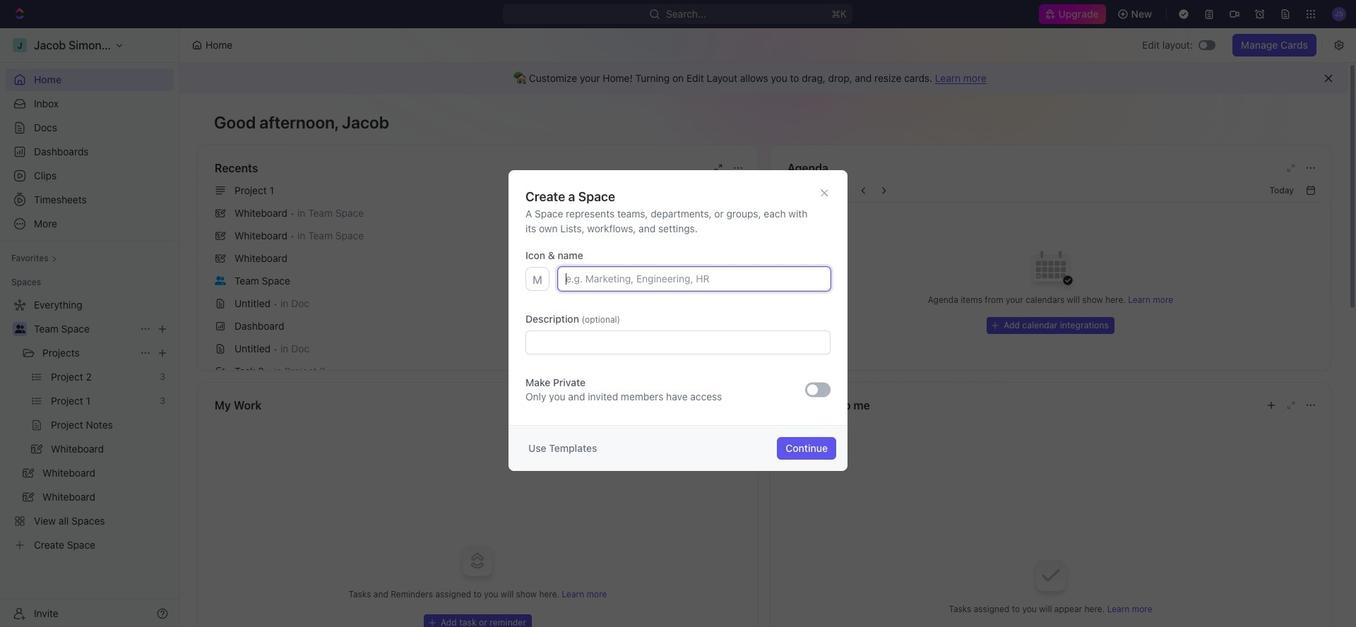 Task type: vqa. For each thing, say whether or not it's contained in the screenshot.
5th - from the left
no



Task type: locate. For each thing, give the bounding box(es) containing it.
tree inside "sidebar" navigation
[[6, 294, 174, 557]]

tree
[[6, 294, 174, 557]]

None field
[[525, 331, 831, 355]]

alert
[[180, 63, 1348, 94]]

dialog
[[509, 170, 848, 471]]

user group image
[[215, 276, 226, 285]]



Task type: describe. For each thing, give the bounding box(es) containing it.
sidebar navigation
[[0, 28, 180, 627]]

e.g. Marketing, Engineering, HR field
[[558, 267, 831, 291]]

user group image
[[14, 325, 25, 333]]



